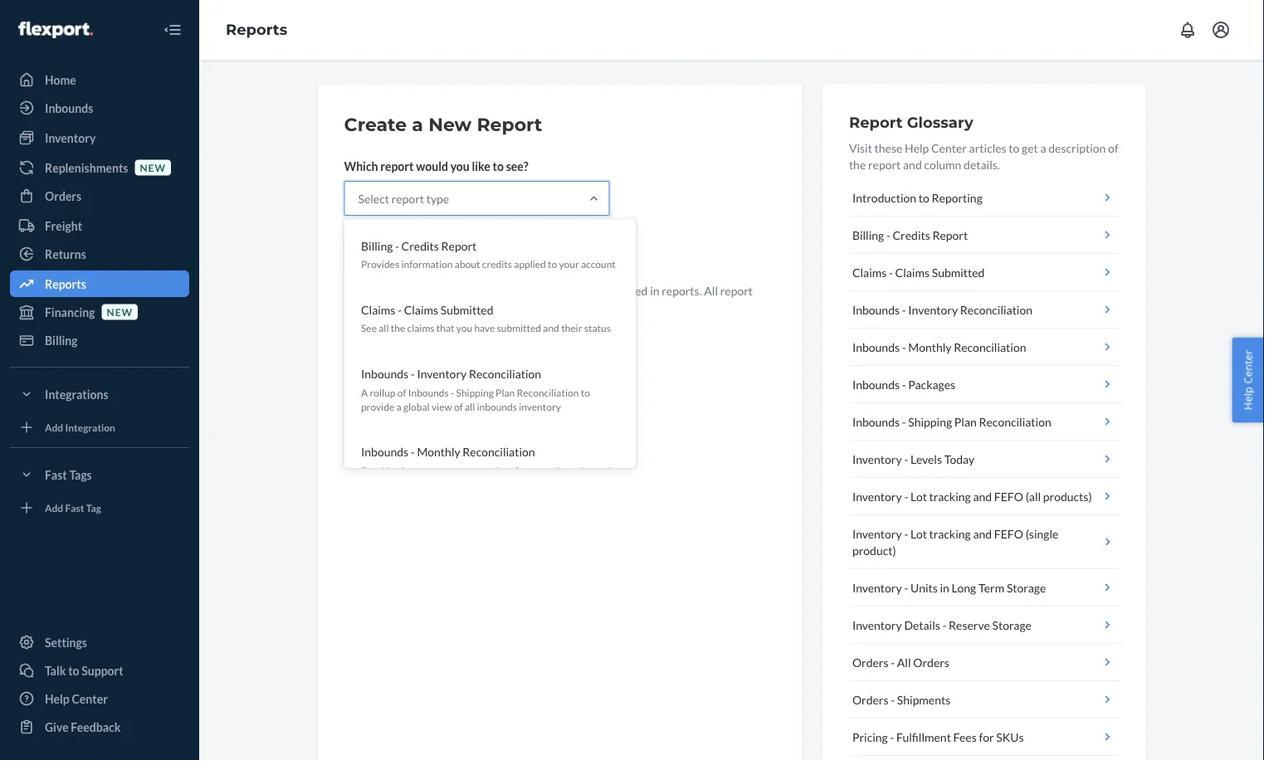 Task type: locate. For each thing, give the bounding box(es) containing it.
report up see?
[[477, 113, 542, 136]]

0 vertical spatial tracking
[[929, 489, 971, 503]]

new up time
[[488, 284, 509, 298]]

- for inbounds - inventory reconciliation a rollup of inbounds - shipping plan reconciliation to provide a global view of all inbounds inventory
[[410, 367, 414, 381]]

1 vertical spatial reports link
[[10, 271, 189, 297]]

0 horizontal spatial a
[[396, 400, 401, 413]]

2 horizontal spatial billing
[[852, 228, 884, 242]]

1 vertical spatial for
[[515, 465, 527, 477]]

0 horizontal spatial information
[[401, 258, 452, 270]]

which report would you like to see?
[[344, 159, 528, 173]]

tracking down inventory - lot tracking and fefo (all products)
[[929, 527, 971, 541]]

2 vertical spatial center
[[72, 692, 108, 706]]

report inside button
[[396, 245, 430, 259]]

fefo for (single
[[994, 527, 1024, 541]]

inventory inside inbounds - monthly reconciliation provides inventory movement data for any selected month
[[401, 465, 443, 477]]

open account menu image
[[1211, 20, 1231, 40]]

submitted inside claims - claims submitted see all the claims that you have submitted and their status
[[440, 303, 493, 317]]

orders for orders
[[45, 189, 82, 203]]

home
[[45, 73, 76, 87]]

1 horizontal spatial the
[[849, 157, 866, 171]]

inventory up replenishments
[[45, 131, 96, 145]]

0 vertical spatial submitted
[[932, 265, 985, 279]]

center inside visit these help center articles to get a description of the report and column details.
[[931, 141, 967, 155]]

1 vertical spatial add
[[45, 502, 63, 514]]

0 horizontal spatial help center
[[45, 692, 108, 706]]

2 horizontal spatial for
[[979, 730, 994, 744]]

visit these help center articles to get a description of the report and column details.
[[849, 141, 1119, 171]]

inbounds down "inbounds - packages"
[[852, 415, 900, 429]]

2 provides from the top
[[361, 465, 399, 477]]

1 horizontal spatial new
[[140, 161, 166, 173]]

and inside claims - claims submitted see all the claims that you have submitted and their status
[[543, 322, 559, 334]]

fast left tags
[[45, 468, 67, 482]]

inventory for inventory - units in long term storage
[[852, 581, 902, 595]]

inventory inside button
[[852, 489, 902, 503]]

fast inside dropdown button
[[45, 468, 67, 482]]

create up which
[[344, 113, 407, 136]]

credits inside billing - credits report provides information about credits applied to your account
[[401, 239, 439, 253]]

1 horizontal spatial monthly
[[908, 340, 952, 354]]

- left levels
[[904, 452, 908, 466]]

lot inside inventory - lot tracking and fefo (single product)
[[911, 527, 927, 541]]

monthly up packages
[[908, 340, 952, 354]]

reconciliation
[[960, 303, 1033, 317], [954, 340, 1026, 354], [469, 367, 541, 381], [516, 386, 579, 398], [979, 415, 1052, 429], [462, 445, 535, 459]]

2 horizontal spatial center
[[1241, 350, 1256, 384]]

inbounds down home
[[45, 101, 93, 115]]

0 horizontal spatial all
[[704, 284, 718, 298]]

credits inside button
[[893, 228, 930, 242]]

0 vertical spatial in
[[650, 284, 660, 298]]

- for billing - credits report
[[887, 228, 891, 242]]

have
[[474, 322, 495, 334]]

up
[[402, 284, 415, 298]]

- for inbounds - packages
[[902, 377, 906, 391]]

billing up the may
[[361, 239, 393, 253]]

0 vertical spatial fast
[[45, 468, 67, 482]]

and left their
[[543, 322, 559, 334]]

inventory details - reserve storage
[[852, 618, 1032, 632]]

2 vertical spatial a
[[396, 400, 401, 413]]

1 tracking from the top
[[929, 489, 971, 503]]

in
[[650, 284, 660, 298], [418, 300, 427, 314], [940, 581, 950, 595]]

shipping
[[456, 386, 493, 398], [908, 415, 952, 429]]

and inside inventory - lot tracking and fefo (single product)
[[973, 527, 992, 541]]

1 vertical spatial inventory
[[401, 465, 443, 477]]

1 horizontal spatial help center
[[1241, 350, 1256, 410]]

inbounds - monthly reconciliation button
[[849, 329, 1119, 366]]

inventory up product) at the bottom
[[852, 527, 902, 541]]

report for create a new report
[[477, 113, 542, 136]]

to left reporting
[[919, 191, 930, 205]]

reconciliation for inbounds - monthly reconciliation
[[954, 340, 1026, 354]]

0 horizontal spatial credits
[[401, 239, 439, 253]]

0 vertical spatial all
[[378, 322, 389, 334]]

report inside visit these help center articles to get a description of the report and column details.
[[868, 157, 901, 171]]

- down inventory - levels today
[[904, 489, 908, 503]]

- inside billing - credits report provides information about credits applied to your account
[[395, 239, 399, 253]]

orders up freight
[[45, 189, 82, 203]]

that
[[436, 322, 454, 334]]

account
[[581, 258, 615, 270]]

and left column
[[903, 157, 922, 171]]

0 horizontal spatial of
[[397, 386, 406, 398]]

shipping up inbounds
[[456, 386, 493, 398]]

tracking inside button
[[929, 489, 971, 503]]

1 horizontal spatial center
[[931, 141, 967, 155]]

new for financing
[[107, 306, 133, 318]]

in left the reports.
[[650, 284, 660, 298]]

reconciliation inside "button"
[[979, 415, 1052, 429]]

1 horizontal spatial for
[[515, 465, 527, 477]]

1 vertical spatial a
[[1041, 141, 1047, 155]]

all right the reports.
[[704, 284, 718, 298]]

storage
[[1007, 581, 1046, 595], [992, 618, 1032, 632]]

- inside inbounds - monthly reconciliation provides inventory movement data for any selected month
[[410, 445, 414, 459]]

1 horizontal spatial all
[[464, 400, 475, 413]]

inventory - lot tracking and fefo (single product) button
[[849, 516, 1119, 569]]

- right details on the bottom right of page
[[943, 618, 947, 632]]

help center link
[[10, 686, 189, 712]]

report up about
[[441, 239, 476, 253]]

0 horizontal spatial inventory
[[401, 465, 443, 477]]

billing inside button
[[852, 228, 884, 242]]

orders - shipments button
[[849, 682, 1119, 719]]

0 vertical spatial help center
[[1241, 350, 1256, 410]]

1 fefo from the top
[[994, 489, 1024, 503]]

to left your
[[548, 258, 557, 270]]

you left like
[[450, 159, 470, 173]]

- for inbounds - monthly reconciliation provides inventory movement data for any selected month
[[410, 445, 414, 459]]

reconciliation inside inbounds - monthly reconciliation provides inventory movement data for any selected month
[[462, 445, 535, 459]]

1 vertical spatial fast
[[65, 502, 84, 514]]

0 vertical spatial shipping
[[456, 386, 493, 398]]

1 vertical spatial new
[[488, 284, 509, 298]]

plan inside 'inbounds - inventory reconciliation a rollup of inbounds - shipping plan reconciliation to provide a global view of all inbounds inventory'
[[495, 386, 515, 398]]

for up time
[[470, 284, 486, 298]]

plan inside "button"
[[955, 415, 977, 429]]

0 horizontal spatial plan
[[495, 386, 515, 398]]

all up orders - shipments
[[897, 655, 911, 670]]

shipping inside 'inbounds - inventory reconciliation a rollup of inbounds - shipping plan reconciliation to provide a global view of all inbounds inventory'
[[456, 386, 493, 398]]

0 vertical spatial monthly
[[908, 340, 952, 354]]

0 vertical spatial add
[[45, 421, 63, 433]]

inventory
[[519, 400, 561, 413], [401, 465, 443, 477]]

inbounds left packages
[[852, 377, 900, 391]]

0 horizontal spatial the
[[390, 322, 405, 334]]

new
[[140, 161, 166, 173], [488, 284, 509, 298], [107, 306, 133, 318]]

1 vertical spatial fefo
[[994, 527, 1024, 541]]

create inside button
[[358, 245, 394, 259]]

0 vertical spatial for
[[470, 284, 486, 298]]

inbounds up "inbounds - packages"
[[852, 340, 900, 354]]

products)
[[1043, 489, 1092, 503]]

inventory inside inventory - lot tracking and fefo (single product)
[[852, 527, 902, 541]]

1 vertical spatial lot
[[911, 527, 927, 541]]

universal
[[429, 300, 478, 314]]

0 vertical spatial you
[[450, 159, 470, 173]]

financing
[[45, 305, 95, 319]]

2 lot from the top
[[911, 527, 927, 541]]

orders up pricing
[[852, 693, 889, 707]]

information inside it may take up to 2 hours for new information to be reflected in reports. all report time fields are in universal time (utc).
[[511, 284, 572, 298]]

freight link
[[10, 213, 189, 239]]

provides inside inbounds - monthly reconciliation provides inventory movement data for any selected month
[[361, 465, 399, 477]]

all left inbounds
[[464, 400, 475, 413]]

0 vertical spatial help
[[905, 141, 929, 155]]

to left be
[[574, 284, 585, 298]]

for right fees
[[979, 730, 994, 744]]

their
[[561, 322, 582, 334]]

introduction
[[852, 191, 917, 205]]

fefo left "(all"
[[994, 489, 1024, 503]]

0 horizontal spatial monthly
[[417, 445, 460, 459]]

fefo inside inventory - lot tracking and fefo (single product)
[[994, 527, 1024, 541]]

0 horizontal spatial center
[[72, 692, 108, 706]]

report inside button
[[933, 228, 968, 242]]

all
[[704, 284, 718, 298], [897, 655, 911, 670]]

inventory for inventory - lot tracking and fefo (all products)
[[852, 489, 902, 503]]

which
[[344, 159, 378, 173]]

and down inventory - levels today button
[[973, 489, 992, 503]]

provides
[[361, 258, 399, 270], [361, 465, 399, 477]]

0 vertical spatial information
[[401, 258, 452, 270]]

1 provides from the top
[[361, 258, 399, 270]]

fefo
[[994, 489, 1024, 503], [994, 527, 1024, 541]]

- for inventory - lot tracking and fefo (all products)
[[904, 489, 908, 503]]

inventory down inventory - levels today
[[852, 489, 902, 503]]

- inside "button"
[[902, 415, 906, 429]]

-
[[887, 228, 891, 242], [395, 239, 399, 253], [889, 265, 893, 279], [902, 303, 906, 317], [397, 303, 401, 317], [902, 340, 906, 354], [410, 367, 414, 381], [902, 377, 906, 391], [450, 386, 454, 398], [902, 415, 906, 429], [410, 445, 414, 459], [904, 452, 908, 466], [904, 489, 908, 503], [904, 527, 908, 541], [904, 581, 908, 595], [943, 618, 947, 632], [891, 655, 895, 670], [891, 693, 895, 707], [890, 730, 894, 744]]

- up 'inventory - units in long term storage'
[[904, 527, 908, 541]]

- inside button
[[904, 489, 908, 503]]

1 horizontal spatial all
[[897, 655, 911, 670]]

and down inventory - lot tracking and fefo (all products) button
[[973, 527, 992, 541]]

inventory for inventory - levels today
[[852, 452, 902, 466]]

all
[[378, 322, 389, 334], [464, 400, 475, 413]]

you right that
[[456, 322, 472, 334]]

a left global at the left bottom of the page
[[396, 400, 401, 413]]

2 horizontal spatial new
[[488, 284, 509, 298]]

billing down introduction
[[852, 228, 884, 242]]

orders up shipments
[[913, 655, 950, 670]]

information
[[401, 258, 452, 270], [511, 284, 572, 298]]

2 horizontal spatial help
[[1241, 387, 1256, 410]]

of right description
[[1108, 141, 1119, 155]]

1 horizontal spatial plan
[[955, 415, 977, 429]]

fees
[[953, 730, 977, 744]]

monthly for inbounds - monthly reconciliation provides inventory movement data for any selected month
[[417, 445, 460, 459]]

pricing
[[852, 730, 888, 744]]

new up billing link
[[107, 306, 133, 318]]

1 vertical spatial in
[[418, 300, 427, 314]]

orders - all orders button
[[849, 644, 1119, 682]]

report down these at the top right of the page
[[868, 157, 901, 171]]

- inside claims - claims submitted see all the claims that you have submitted and their status
[[397, 303, 401, 317]]

to down 'status'
[[580, 386, 590, 398]]

of right rollup
[[397, 386, 406, 398]]

0 horizontal spatial billing
[[45, 333, 78, 347]]

in left long
[[940, 581, 950, 595]]

0 horizontal spatial submitted
[[440, 303, 493, 317]]

type
[[426, 191, 449, 205]]

2 fefo from the top
[[994, 527, 1024, 541]]

submitted down hours
[[440, 303, 493, 317]]

1 vertical spatial monthly
[[417, 445, 460, 459]]

inventory - lot tracking and fefo (all products)
[[852, 489, 1092, 503]]

1 horizontal spatial shipping
[[908, 415, 952, 429]]

reserve
[[949, 618, 990, 632]]

1 vertical spatial plan
[[955, 415, 977, 429]]

1 vertical spatial all
[[464, 400, 475, 413]]

inventory down product) at the bottom
[[852, 581, 902, 595]]

2 add from the top
[[45, 502, 63, 514]]

provides down provide
[[361, 465, 399, 477]]

- for inbounds - shipping plan reconciliation
[[902, 415, 906, 429]]

inventory left movement
[[401, 465, 443, 477]]

0 vertical spatial center
[[931, 141, 967, 155]]

description
[[1049, 141, 1106, 155]]

inventory up orders - all orders
[[852, 618, 902, 632]]

new up the orders link
[[140, 161, 166, 173]]

- left shipments
[[891, 693, 895, 707]]

2 vertical spatial for
[[979, 730, 994, 744]]

1 horizontal spatial billing
[[361, 239, 393, 253]]

in right are
[[418, 300, 427, 314]]

add for add integration
[[45, 421, 63, 433]]

1 vertical spatial center
[[1241, 350, 1256, 384]]

integration
[[65, 421, 115, 433]]

1 horizontal spatial credits
[[893, 228, 930, 242]]

new for replenishments
[[140, 161, 166, 173]]

information inside billing - credits report provides information about credits applied to your account
[[401, 258, 452, 270]]

0 vertical spatial create
[[344, 113, 407, 136]]

fast left tag
[[65, 502, 84, 514]]

1 horizontal spatial submitted
[[932, 265, 985, 279]]

to left 2
[[417, 284, 428, 298]]

2 vertical spatial in
[[940, 581, 950, 595]]

inbounds for inbounds - inventory reconciliation
[[852, 303, 900, 317]]

provides inside billing - credits report provides information about credits applied to your account
[[361, 258, 399, 270]]

- inside "button"
[[891, 693, 895, 707]]

1 vertical spatial shipping
[[908, 415, 952, 429]]

inbounds inside inbounds - monthly reconciliation provides inventory movement data for any selected month
[[361, 445, 408, 459]]

report inside billing - credits report provides information about credits applied to your account
[[441, 239, 476, 253]]

add down fast tags
[[45, 502, 63, 514]]

1 vertical spatial of
[[397, 386, 406, 398]]

tracking down today
[[929, 489, 971, 503]]

billing inside billing - credits report provides information about credits applied to your account
[[361, 239, 393, 253]]

0 horizontal spatial shipping
[[456, 386, 493, 398]]

all inside it may take up to 2 hours for new information to be reflected in reports. all report time fields are in universal time (utc).
[[704, 284, 718, 298]]

provides up take
[[361, 258, 399, 270]]

orders for orders - shipments
[[852, 693, 889, 707]]

inventory up view
[[417, 367, 466, 381]]

monthly inside inbounds - monthly reconciliation provides inventory movement data for any selected month
[[417, 445, 460, 459]]

0 vertical spatial of
[[1108, 141, 1119, 155]]

storage right reserve
[[992, 618, 1032, 632]]

fast
[[45, 468, 67, 482], [65, 502, 84, 514]]

- up orders - shipments
[[891, 655, 895, 670]]

2 vertical spatial new
[[107, 306, 133, 318]]

1 vertical spatial submitted
[[440, 303, 493, 317]]

see
[[361, 322, 376, 334]]

help center
[[1241, 350, 1256, 410], [45, 692, 108, 706]]

in inside button
[[940, 581, 950, 595]]

plan up inbounds
[[495, 386, 515, 398]]

long
[[952, 581, 976, 595]]

a right "get"
[[1041, 141, 1047, 155]]

lot up units
[[911, 527, 927, 541]]

for inside inbounds - monthly reconciliation provides inventory movement data for any selected month
[[515, 465, 527, 477]]

- left units
[[904, 581, 908, 595]]

0 vertical spatial reports link
[[226, 20, 287, 39]]

inbounds down claims - claims submitted
[[852, 303, 900, 317]]

for inside button
[[979, 730, 994, 744]]

credits
[[893, 228, 930, 242], [401, 239, 439, 253]]

the inside claims - claims submitted see all the claims that you have submitted and their status
[[390, 322, 405, 334]]

for left any at the left of page
[[515, 465, 527, 477]]

fefo inside inventory - lot tracking and fefo (all products) button
[[994, 489, 1024, 503]]

inventory
[[45, 131, 96, 145], [908, 303, 958, 317], [417, 367, 466, 381], [852, 452, 902, 466], [852, 489, 902, 503], [852, 527, 902, 541], [852, 581, 902, 595], [852, 618, 902, 632]]

- up global at the left bottom of the page
[[410, 367, 414, 381]]

inventory for inventory details - reserve storage
[[852, 618, 902, 632]]

hours
[[439, 284, 468, 298]]

report for create report
[[396, 245, 430, 259]]

to inside billing - credits report provides information about credits applied to your account
[[548, 258, 557, 270]]

inventory for inventory
[[45, 131, 96, 145]]

0 horizontal spatial for
[[470, 284, 486, 298]]

returns link
[[10, 241, 189, 267]]

inventory left levels
[[852, 452, 902, 466]]

- down global at the left bottom of the page
[[410, 445, 414, 459]]

lot inside button
[[911, 489, 927, 503]]

- down claims - claims submitted
[[902, 303, 906, 317]]

create report button
[[344, 236, 445, 269]]

1 horizontal spatial help
[[905, 141, 929, 155]]

2 horizontal spatial a
[[1041, 141, 1047, 155]]

to left "get"
[[1009, 141, 1020, 155]]

1 vertical spatial create
[[358, 245, 394, 259]]

- for inbounds - inventory reconciliation
[[902, 303, 906, 317]]

close navigation image
[[163, 20, 183, 40]]

create
[[344, 113, 407, 136], [358, 245, 394, 259]]

inbounds inside "button"
[[852, 415, 900, 429]]

0 vertical spatial provides
[[361, 258, 399, 270]]

fefo left "(single"
[[994, 527, 1024, 541]]

billing
[[852, 228, 884, 242], [361, 239, 393, 253], [45, 333, 78, 347]]

report inside it may take up to 2 hours for new information to be reflected in reports. all report time fields are in universal time (utc).
[[720, 284, 753, 298]]

these
[[875, 141, 903, 155]]

shipping down packages
[[908, 415, 952, 429]]

1 vertical spatial information
[[511, 284, 572, 298]]

0 vertical spatial the
[[849, 157, 866, 171]]

inbounds down provide
[[361, 445, 408, 459]]

returns
[[45, 247, 86, 261]]

1 vertical spatial you
[[456, 322, 472, 334]]

- for inventory - units in long term storage
[[904, 581, 908, 595]]

0 vertical spatial inventory
[[519, 400, 561, 413]]

inventory right inbounds
[[519, 400, 561, 413]]

talk to support
[[45, 664, 123, 678]]

monthly inside "inbounds - monthly reconciliation" button
[[908, 340, 952, 354]]

shipments
[[897, 693, 951, 707]]

reconciliation for inbounds - monthly reconciliation provides inventory movement data for any selected month
[[462, 445, 535, 459]]

inventory up inbounds - monthly reconciliation
[[908, 303, 958, 317]]

and inside inventory - lot tracking and fefo (all products) button
[[973, 489, 992, 503]]

add integration
[[45, 421, 115, 433]]

open notifications image
[[1178, 20, 1198, 40]]

report right the reports.
[[720, 284, 753, 298]]

reports link
[[226, 20, 287, 39], [10, 271, 189, 297]]

you
[[450, 159, 470, 173], [456, 322, 472, 334]]

create up the may
[[358, 245, 394, 259]]

select report type
[[358, 191, 449, 205]]

any
[[529, 465, 545, 477]]

add left integration
[[45, 421, 63, 433]]

inventory - lot tracking and fefo (single product)
[[852, 527, 1059, 557]]

2 tracking from the top
[[929, 527, 971, 541]]

- up "inbounds - packages"
[[902, 340, 906, 354]]

replenishments
[[45, 161, 128, 175]]

orders inside "button"
[[852, 693, 889, 707]]

2 horizontal spatial in
[[940, 581, 950, 595]]

tracking inside inventory - lot tracking and fefo (single product)
[[929, 527, 971, 541]]

inbounds up global at the left bottom of the page
[[408, 386, 449, 398]]

column
[[924, 157, 962, 171]]

inbounds up rollup
[[361, 367, 408, 381]]

1 horizontal spatial in
[[650, 284, 660, 298]]

1 lot from the top
[[911, 489, 927, 503]]

inbounds - inventory reconciliation
[[852, 303, 1033, 317]]

create for create report
[[358, 245, 394, 259]]

monthly up movement
[[417, 445, 460, 459]]

- inside inventory - lot tracking and fefo (single product)
[[904, 527, 908, 541]]

1 vertical spatial reports
[[45, 277, 86, 291]]

1 add from the top
[[45, 421, 63, 433]]

billing for billing - credits report
[[852, 228, 884, 242]]

1 vertical spatial tracking
[[929, 527, 971, 541]]

billing - credits report provides information about credits applied to your account
[[361, 239, 615, 270]]

lot for inventory - lot tracking and fefo (single product)
[[911, 527, 927, 541]]

it may take up to 2 hours for new information to be reflected in reports. all report time fields are in universal time (utc).
[[344, 284, 753, 314]]

1 vertical spatial all
[[897, 655, 911, 670]]

credits up up
[[401, 239, 439, 253]]

add integration link
[[10, 414, 189, 441]]

the inside visit these help center articles to get a description of the report and column details.
[[849, 157, 866, 171]]

tracking
[[929, 489, 971, 503], [929, 527, 971, 541]]

of right view
[[454, 400, 463, 413]]

1 vertical spatial help
[[1241, 387, 1256, 410]]

to right talk
[[68, 664, 79, 678]]

inbounds - shipping plan reconciliation button
[[849, 403, 1119, 441]]

submitted for claims - claims submitted
[[932, 265, 985, 279]]

0 horizontal spatial new
[[107, 306, 133, 318]]

- down "inbounds - packages"
[[902, 415, 906, 429]]

1 vertical spatial the
[[390, 322, 405, 334]]

fields
[[369, 300, 397, 314]]

information up 2
[[401, 258, 452, 270]]

report up select report type
[[380, 159, 414, 173]]

1 horizontal spatial information
[[511, 284, 572, 298]]

submitted up inbounds - inventory reconciliation
[[932, 265, 985, 279]]

and inside visit these help center articles to get a description of the report and column details.
[[903, 157, 922, 171]]

are
[[399, 300, 415, 314]]

0 vertical spatial reports
[[226, 20, 287, 39]]

information up (utc). on the top of the page
[[511, 284, 572, 298]]

inventory for inventory - lot tracking and fefo (single product)
[[852, 527, 902, 541]]

inventory inside 'inbounds - inventory reconciliation a rollup of inbounds - shipping plan reconciliation to provide a global view of all inbounds inventory'
[[519, 400, 561, 413]]

inbounds for inbounds - monthly reconciliation provides inventory movement data for any selected month
[[361, 445, 408, 459]]

inbounds
[[45, 101, 93, 115], [852, 303, 900, 317], [852, 340, 900, 354], [361, 367, 408, 381], [852, 377, 900, 391], [408, 386, 449, 398], [852, 415, 900, 429], [361, 445, 408, 459]]

0 vertical spatial new
[[140, 161, 166, 173]]

submitted inside button
[[932, 265, 985, 279]]

visit
[[849, 141, 872, 155]]

the down visit
[[849, 157, 866, 171]]

1 horizontal spatial a
[[412, 113, 423, 136]]

- up take
[[395, 239, 399, 253]]

provide
[[361, 400, 394, 413]]

0 vertical spatial lot
[[911, 489, 927, 503]]

claims
[[407, 322, 434, 334]]

your
[[559, 258, 579, 270]]

monthly
[[908, 340, 952, 354], [417, 445, 460, 459]]

- down billing - credits report on the right top of the page
[[889, 265, 893, 279]]



Task type: vqa. For each thing, say whether or not it's contained in the screenshot.
close icon on the right of the page
no



Task type: describe. For each thing, give the bounding box(es) containing it.
report for which report would you like to see?
[[380, 159, 414, 173]]

tag
[[86, 502, 101, 514]]

provides for inbounds
[[361, 465, 399, 477]]

details
[[904, 618, 940, 632]]

give feedback button
[[10, 714, 189, 741]]

orders for orders - all orders
[[852, 655, 889, 670]]

- for claims - claims submitted see all the claims that you have submitted and their status
[[397, 303, 401, 317]]

- for orders - all orders
[[891, 655, 895, 670]]

reconciliation for inbounds - inventory reconciliation a rollup of inbounds - shipping plan reconciliation to provide a global view of all inbounds inventory
[[469, 367, 541, 381]]

inbounds link
[[10, 95, 189, 121]]

view
[[431, 400, 452, 413]]

credits for billing - credits report
[[893, 228, 930, 242]]

(single
[[1026, 527, 1059, 541]]

feedback
[[71, 720, 121, 734]]

2
[[430, 284, 437, 298]]

inbounds for inbounds - shipping plan reconciliation
[[852, 415, 900, 429]]

settings
[[45, 635, 87, 650]]

home link
[[10, 66, 189, 93]]

help center button
[[1232, 338, 1264, 423]]

inventory - levels today button
[[849, 441, 1119, 478]]

report glossary
[[849, 113, 974, 131]]

submitted
[[497, 322, 541, 334]]

fast tags button
[[10, 462, 189, 488]]

product)
[[852, 543, 896, 557]]

inventory - lot tracking and fefo (all products) button
[[849, 478, 1119, 516]]

inbounds - packages
[[852, 377, 956, 391]]

inbounds - shipping plan reconciliation
[[852, 415, 1052, 429]]

0 horizontal spatial in
[[418, 300, 427, 314]]

billing for billing
[[45, 333, 78, 347]]

- for billing - credits report provides information about credits applied to your account
[[395, 239, 399, 253]]

1 horizontal spatial reports
[[226, 20, 287, 39]]

would
[[416, 159, 448, 173]]

of inside visit these help center articles to get a description of the report and column details.
[[1108, 141, 1119, 155]]

flexport logo image
[[18, 22, 93, 38]]

introduction to reporting button
[[849, 179, 1119, 217]]

1 horizontal spatial reports link
[[226, 20, 287, 39]]

inbounds for inbounds - packages
[[852, 377, 900, 391]]

integrations
[[45, 387, 108, 401]]

time
[[480, 300, 505, 314]]

today
[[944, 452, 975, 466]]

billing - credits report
[[852, 228, 968, 242]]

for inside it may take up to 2 hours for new information to be reflected in reports. all report time fields are in universal time (utc).
[[470, 284, 486, 298]]

to right like
[[493, 159, 504, 173]]

claims - claims submitted button
[[849, 254, 1119, 291]]

like
[[472, 159, 491, 173]]

1 horizontal spatial of
[[454, 400, 463, 413]]

inbounds - monthly reconciliation
[[852, 340, 1026, 354]]

- for inventory - levels today
[[904, 452, 908, 466]]

1 vertical spatial help center
[[45, 692, 108, 706]]

report for billing - credits report
[[933, 228, 968, 242]]

inbounds for inbounds - monthly reconciliation
[[852, 340, 900, 354]]

inbounds - inventory reconciliation a rollup of inbounds - shipping plan reconciliation to provide a global view of all inbounds inventory
[[361, 367, 590, 413]]

- for inbounds - monthly reconciliation
[[902, 340, 906, 354]]

reflected
[[602, 284, 648, 298]]

add fast tag link
[[10, 495, 189, 521]]

details.
[[964, 157, 1000, 171]]

packages
[[908, 377, 956, 391]]

shipping inside "button"
[[908, 415, 952, 429]]

inbounds for inbounds
[[45, 101, 93, 115]]

pricing - fulfillment fees for skus
[[852, 730, 1024, 744]]

introduction to reporting
[[852, 191, 983, 205]]

fast tags
[[45, 468, 92, 482]]

tracking for (single
[[929, 527, 971, 541]]

term
[[979, 581, 1005, 595]]

report for select report type
[[392, 191, 424, 205]]

may
[[354, 284, 375, 298]]

0 vertical spatial storage
[[1007, 581, 1046, 595]]

help inside button
[[1241, 387, 1256, 410]]

all inside button
[[897, 655, 911, 670]]

0 vertical spatial a
[[412, 113, 423, 136]]

support
[[82, 664, 123, 678]]

new inside it may take up to 2 hours for new information to be reflected in reports. all report time fields are in universal time (utc).
[[488, 284, 509, 298]]

you inside claims - claims submitted see all the claims that you have submitted and their status
[[456, 322, 472, 334]]

orders - shipments
[[852, 693, 951, 707]]

give feedback
[[45, 720, 121, 734]]

a inside 'inbounds - inventory reconciliation a rollup of inbounds - shipping plan reconciliation to provide a global view of all inbounds inventory'
[[396, 400, 401, 413]]

add for add fast tag
[[45, 502, 63, 514]]

rollup
[[369, 386, 395, 398]]

it
[[344, 284, 352, 298]]

inventory inside 'inbounds - inventory reconciliation a rollup of inbounds - shipping plan reconciliation to provide a global view of all inbounds inventory'
[[417, 367, 466, 381]]

data
[[493, 465, 513, 477]]

articles
[[969, 141, 1007, 155]]

claims - claims submitted
[[852, 265, 985, 279]]

new
[[428, 113, 472, 136]]

pricing - fulfillment fees for skus button
[[849, 719, 1119, 756]]

provides for billing
[[361, 258, 399, 270]]

to inside 'inbounds - inventory reconciliation a rollup of inbounds - shipping plan reconciliation to provide a global view of all inbounds inventory'
[[580, 386, 590, 398]]

- for pricing - fulfillment fees for skus
[[890, 730, 894, 744]]

talk to support button
[[10, 657, 189, 684]]

report up these at the top right of the page
[[849, 113, 903, 131]]

take
[[378, 284, 400, 298]]

see?
[[506, 159, 528, 173]]

applied
[[514, 258, 546, 270]]

claims - claims submitted see all the claims that you have submitted and their status
[[361, 303, 611, 334]]

orders - all orders
[[852, 655, 950, 670]]

give
[[45, 720, 69, 734]]

fefo for (all
[[994, 489, 1024, 503]]

report for billing - credits report provides information about credits applied to your account
[[441, 239, 476, 253]]

month
[[585, 465, 614, 477]]

tags
[[69, 468, 92, 482]]

- for orders - shipments
[[891, 693, 895, 707]]

inbounds for inbounds - inventory reconciliation a rollup of inbounds - shipping plan reconciliation to provide a global view of all inbounds inventory
[[361, 367, 408, 381]]

2 vertical spatial help
[[45, 692, 70, 706]]

- for claims - claims submitted
[[889, 265, 893, 279]]

1 vertical spatial storage
[[992, 618, 1032, 632]]

monthly for inbounds - monthly reconciliation
[[908, 340, 952, 354]]

lot for inventory - lot tracking and fefo (all products)
[[911, 489, 927, 503]]

to inside visit these help center articles to get a description of the report and column details.
[[1009, 141, 1020, 155]]

about
[[454, 258, 480, 270]]

billing for billing - credits report provides information about credits applied to your account
[[361, 239, 393, 253]]

integrations button
[[10, 381, 189, 408]]

levels
[[911, 452, 942, 466]]

- for inventory - lot tracking and fefo (single product)
[[904, 527, 908, 541]]

all inside 'inbounds - inventory reconciliation a rollup of inbounds - shipping plan reconciliation to provide a global view of all inbounds inventory'
[[464, 400, 475, 413]]

talk
[[45, 664, 66, 678]]

create for create a new report
[[344, 113, 407, 136]]

inbounds - monthly reconciliation provides inventory movement data for any selected month
[[361, 445, 614, 477]]

inventory - units in long term storage
[[852, 581, 1046, 595]]

reports.
[[662, 284, 702, 298]]

freight
[[45, 219, 82, 233]]

0 horizontal spatial reports link
[[10, 271, 189, 297]]

submitted for claims - claims submitted see all the claims that you have submitted and their status
[[440, 303, 493, 317]]

reporting
[[932, 191, 983, 205]]

get
[[1022, 141, 1038, 155]]

a inside visit these help center articles to get a description of the report and column details.
[[1041, 141, 1047, 155]]

settings link
[[10, 629, 189, 656]]

skus
[[996, 730, 1024, 744]]

selected
[[547, 465, 583, 477]]

create a new report
[[344, 113, 542, 136]]

units
[[911, 581, 938, 595]]

all inside claims - claims submitted see all the claims that you have submitted and their status
[[378, 322, 389, 334]]

tracking for (all
[[929, 489, 971, 503]]

fulfillment
[[897, 730, 951, 744]]

billing link
[[10, 327, 189, 354]]

help inside visit these help center articles to get a description of the report and column details.
[[905, 141, 929, 155]]

credits for billing - credits report provides information about credits applied to your account
[[401, 239, 439, 253]]

reconciliation for inbounds - inventory reconciliation
[[960, 303, 1033, 317]]

inventory - levels today
[[852, 452, 975, 466]]

center inside button
[[1241, 350, 1256, 384]]

help center inside button
[[1241, 350, 1256, 410]]

0 horizontal spatial reports
[[45, 277, 86, 291]]

inventory link
[[10, 125, 189, 151]]

- up view
[[450, 386, 454, 398]]

(all
[[1026, 489, 1041, 503]]



